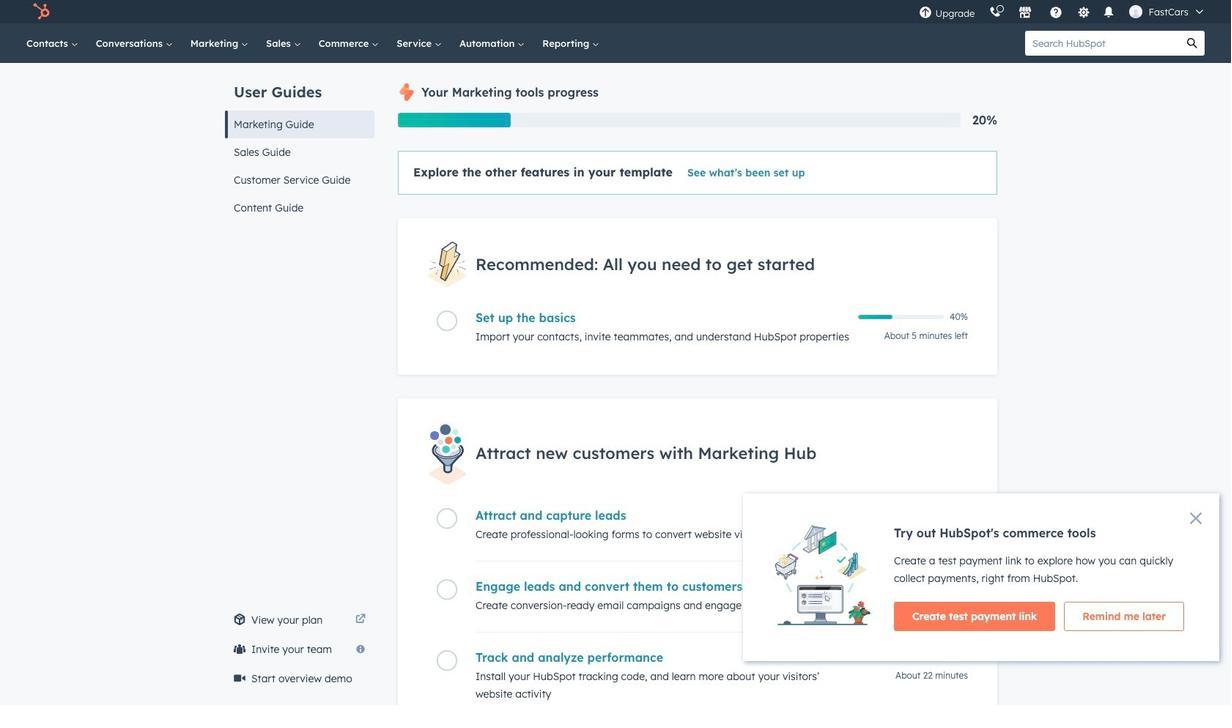 Task type: describe. For each thing, give the bounding box(es) containing it.
marketplaces image
[[1019, 7, 1032, 20]]

close image
[[1190, 513, 1202, 525]]

[object object] complete progress bar
[[858, 315, 892, 320]]

1 link opens in a new window image from the top
[[355, 612, 366, 629]]

christina overa image
[[1130, 5, 1143, 18]]

2 link opens in a new window image from the top
[[355, 615, 366, 626]]

user guides element
[[225, 63, 374, 222]]



Task type: locate. For each thing, give the bounding box(es) containing it.
link opens in a new window image
[[355, 612, 366, 629], [355, 615, 366, 626]]

Search HubSpot search field
[[1025, 31, 1180, 56]]

progress bar
[[398, 113, 510, 128]]

menu
[[912, 0, 1214, 23]]



Task type: vqa. For each thing, say whether or not it's contained in the screenshot.
progress bar
yes



